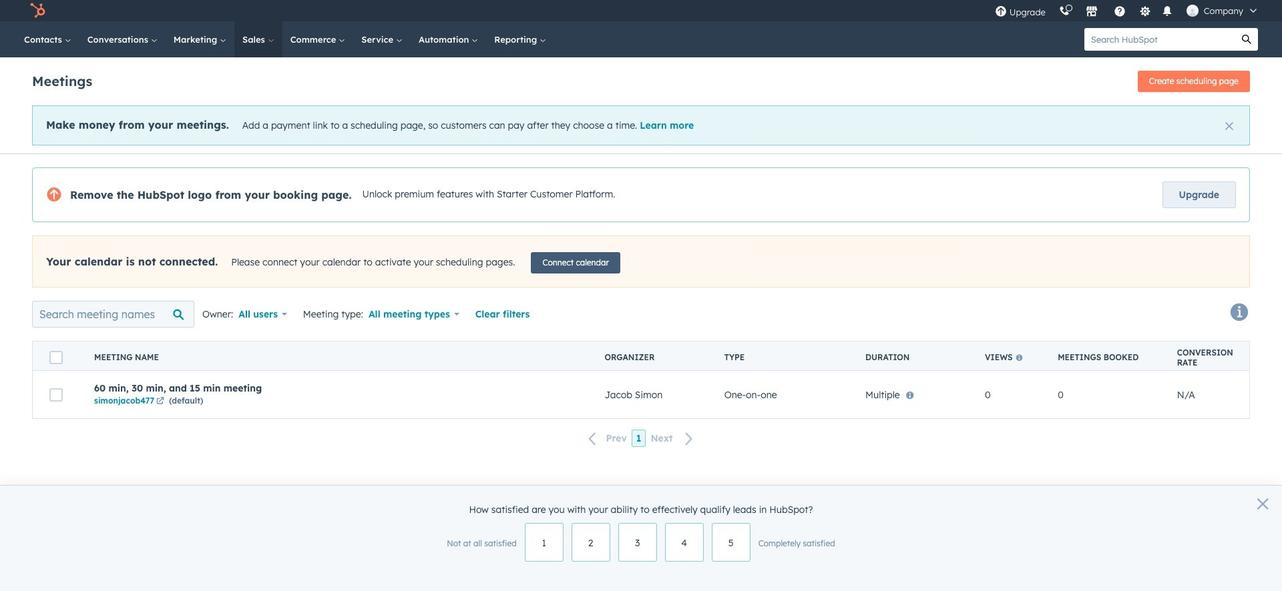 Task type: locate. For each thing, give the bounding box(es) containing it.
banner
[[32, 67, 1250, 92]]

link opens in a new window image
[[156, 396, 164, 408], [156, 398, 164, 406]]

marketplaces image
[[1086, 6, 1098, 18]]

menu
[[988, 0, 1266, 21]]

alert
[[32, 106, 1250, 146]]

1 not at all satisfied 5 completely satisfied element
[[447, 524, 835, 562]]

banner inside page section element
[[32, 67, 1250, 92]]

close image
[[1226, 122, 1234, 130]]



Task type: describe. For each thing, give the bounding box(es) containing it.
2 link opens in a new window image from the top
[[156, 398, 164, 406]]

1 link opens in a new window image from the top
[[156, 396, 164, 408]]

jacob simon image
[[1187, 5, 1199, 17]]

Search HubSpot search field
[[1085, 28, 1236, 51]]

pagination navigation
[[32, 430, 1250, 448]]

Search meeting names search field
[[32, 301, 194, 328]]

page section element
[[0, 57, 1282, 154]]

alert inside page section element
[[32, 106, 1250, 146]]

a feedback form has popped up. dialog
[[0, 486, 1282, 592]]



Task type: vqa. For each thing, say whether or not it's contained in the screenshot.
Alert inside Page Section element
yes



